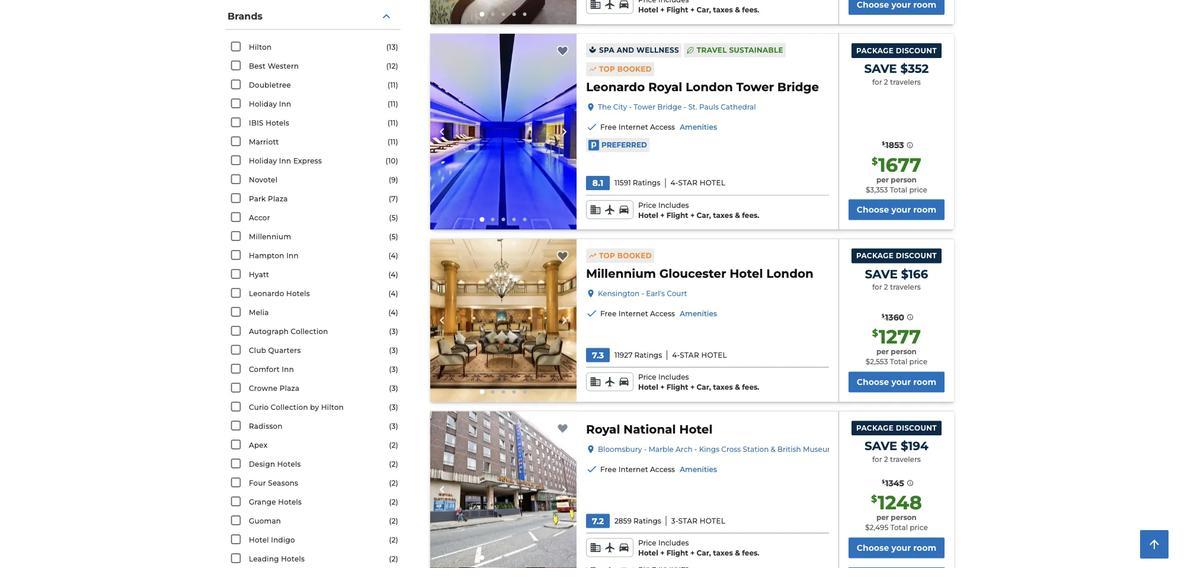 Task type: describe. For each thing, give the bounding box(es) containing it.
package for 1277
[[857, 252, 894, 260]]

(12)
[[386, 62, 399, 70]]

preferred
[[602, 141, 648, 150]]

11927
[[615, 351, 633, 360]]

kensington - earl's court
[[598, 290, 688, 298]]

grange
[[249, 498, 276, 507]]

$352
[[901, 61, 930, 76]]

guoman
[[249, 517, 281, 526]]

internet for 1277
[[619, 310, 649, 318]]

save $352
[[865, 61, 930, 76]]

(10)
[[386, 157, 399, 165]]

fees. for 1248
[[743, 549, 760, 558]]

travelers for 1677
[[891, 78, 922, 86]]

holiday inn
[[249, 100, 291, 108]]

ibis hotels
[[249, 119, 290, 127]]

the city - tower bridge - st. pauls cathedral
[[598, 103, 756, 112]]

choose for 1677
[[857, 205, 890, 215]]

four
[[249, 479, 266, 488]]

grange hotels
[[249, 498, 302, 507]]

$166
[[902, 267, 929, 281]]

best
[[249, 62, 266, 70]]

tower for london
[[737, 80, 775, 94]]

4-star hotel for 1277
[[673, 351, 728, 360]]

1 go to image #1 image from the top
[[480, 12, 485, 17]]

your for 1677
[[892, 205, 912, 215]]

hotel + flight + car, taxes & fees.
[[639, 6, 760, 14]]

3-
[[672, 517, 679, 526]]

park
[[249, 195, 266, 203]]

access for 1677
[[651, 123, 676, 132]]

package for 1248
[[857, 424, 894, 433]]

- left marble
[[644, 445, 647, 454]]

apex
[[249, 441, 268, 450]]

marriott
[[249, 138, 279, 146]]

$2,495
[[866, 524, 889, 533]]

wellness
[[637, 46, 680, 55]]

11927 ratings
[[615, 351, 663, 360]]

choose your room button for 1248
[[849, 538, 945, 559]]

2859
[[615, 517, 632, 526]]

flight for 1677
[[667, 211, 689, 220]]

your for 1277
[[892, 377, 912, 387]]

1 fees. from the top
[[743, 6, 760, 14]]

total for 1277
[[891, 358, 908, 367]]

go to image #5 image for 1248
[[523, 556, 527, 560]]

for for 1277
[[873, 283, 883, 292]]

melia
[[249, 308, 269, 317]]

free internet access amenities for 1248
[[601, 465, 718, 474]]

$ 1345
[[882, 479, 905, 489]]

millennium for millennium
[[249, 232, 291, 241]]

inn for hampton inn
[[287, 251, 299, 260]]

2 booked from the top
[[618, 252, 652, 260]]

11591 ratings
[[615, 179, 661, 188]]

kensington
[[598, 290, 640, 298]]

seasons
[[268, 479, 298, 488]]

free for 1677
[[601, 123, 617, 132]]

your for 1248
[[892, 543, 912, 554]]

save for 1677
[[865, 61, 898, 76]]

2 top from the top
[[600, 252, 616, 260]]

brands
[[228, 10, 263, 22]]

(4) for leonardo hotels
[[389, 289, 399, 298]]

1 booked from the top
[[618, 65, 652, 74]]

express
[[293, 157, 322, 165]]

room for 1277
[[914, 377, 937, 387]]

1 go to image #4 image from the top
[[513, 13, 516, 16]]

plaza for crowne plaza
[[280, 384, 300, 393]]

1 taxes from the top
[[714, 6, 733, 14]]

choose your room for 1277
[[857, 377, 937, 387]]

travel
[[697, 46, 728, 55]]

collection for autograph
[[291, 327, 328, 336]]

hampton inn
[[249, 251, 299, 260]]

novotel
[[249, 176, 278, 184]]

(3) for comfort inn
[[389, 365, 399, 374]]

$ 1277 per person $2,553 total price
[[866, 326, 928, 367]]

national
[[624, 422, 676, 437]]

go to image #1 image for 1248
[[480, 556, 485, 561]]

leonardo royal london tower bridge
[[587, 80, 820, 94]]

8.1
[[593, 178, 604, 188]]

design hotels
[[249, 460, 301, 469]]

bridge for the city - tower bridge - st. pauls cathedral
[[658, 103, 682, 112]]

hampton
[[249, 251, 285, 260]]

travelers for 1248
[[891, 456, 922, 464]]

court
[[667, 290, 688, 298]]

radisson
[[249, 422, 283, 431]]

go to image #1 image for 1677
[[480, 217, 485, 222]]

design
[[249, 460, 275, 469]]

0 horizontal spatial hilton
[[249, 43, 272, 51]]

go to image #1 image for 1277
[[480, 390, 485, 395]]

indigo
[[271, 536, 295, 545]]

4- for 1277
[[673, 351, 680, 360]]

millennium for millennium gloucester hotel london
[[587, 266, 657, 281]]

doubletree
[[249, 81, 291, 89]]

leonardo royal london tower bridge element
[[587, 79, 820, 96]]

city
[[614, 103, 628, 112]]

hotels for ibis hotels
[[266, 119, 290, 127]]

1 go to image #5 image from the top
[[523, 13, 527, 16]]

travel sustainable
[[697, 46, 784, 55]]

photo carousel region for 1277
[[431, 239, 577, 402]]

inn for comfort inn
[[282, 365, 294, 374]]

taxes for 1277
[[714, 383, 733, 392]]

$ for 1277
[[873, 328, 879, 339]]

collection for curio
[[271, 403, 308, 412]]

go to image #3 image for 1277
[[502, 390, 506, 394]]

quarters
[[268, 346, 301, 355]]

(2) for apex
[[389, 441, 399, 450]]

london inside leonardo royal london tower bridge element
[[686, 80, 733, 94]]

club quarters
[[249, 346, 301, 355]]

& for 1277
[[735, 383, 741, 392]]

british
[[778, 445, 802, 454]]

choose your room button for 1677
[[849, 200, 945, 220]]

save $194
[[865, 439, 929, 454]]

1677
[[879, 153, 922, 177]]

inn for holiday inn
[[279, 100, 291, 108]]

cathedral
[[721, 103, 756, 112]]

$ 1360
[[882, 313, 905, 323]]

1345
[[886, 479, 905, 489]]

(2) for four seasons
[[389, 479, 399, 488]]

car, for 1277
[[697, 383, 712, 392]]

access for 1277
[[651, 310, 676, 318]]

for 2 travelers for 1277
[[873, 283, 922, 292]]

property building image
[[431, 412, 577, 568]]

accor
[[249, 214, 270, 222]]

comfort inn
[[249, 365, 294, 374]]

discount for 1248
[[897, 424, 938, 433]]

choose your room for 1677
[[857, 205, 937, 215]]

sustainable
[[730, 46, 784, 55]]

cross
[[722, 445, 742, 454]]

room for 1677
[[914, 205, 937, 215]]

$194
[[901, 439, 929, 454]]

internet for 1677
[[619, 123, 649, 132]]

lobby or reception image
[[431, 239, 577, 402]]

save $166
[[866, 267, 929, 281]]

1 horizontal spatial hilton
[[321, 403, 344, 412]]

(4) for hampton inn
[[389, 251, 399, 260]]

(4) for hyatt
[[389, 270, 399, 279]]

by
[[310, 403, 319, 412]]

hotel indigo
[[249, 536, 295, 545]]

go to image #4 image for 1677
[[513, 218, 516, 222]]

spa and wellness
[[600, 46, 680, 55]]

(3) for autograph collection
[[389, 327, 399, 336]]

for 2 travelers for 1248
[[873, 456, 922, 464]]

price includes hotel + flight + car, taxes & fees. for 1677
[[639, 201, 760, 220]]

package for 1677
[[857, 46, 894, 55]]

(9)
[[389, 176, 399, 184]]

leonardo hotels
[[249, 289, 310, 298]]

pauls
[[700, 103, 719, 112]]

free for 1277
[[601, 310, 617, 318]]

hyatt
[[249, 270, 269, 279]]

- left earl's
[[642, 290, 645, 298]]

photo carousel region for 1248
[[431, 412, 577, 568]]

includes for 1248
[[659, 540, 689, 548]]

royal national hotel element
[[587, 421, 713, 438]]

go to image #2 image for 1248
[[491, 556, 495, 560]]

bloomsbury
[[598, 445, 643, 454]]

leading hotels
[[249, 555, 305, 564]]

(3) for crowne plaza
[[389, 384, 399, 393]]

ratings for 1677
[[633, 179, 661, 188]]

1 car, from the top
[[697, 6, 712, 14]]

arch
[[676, 445, 693, 454]]

curio collection by hilton
[[249, 403, 344, 412]]

crowne plaza
[[249, 384, 300, 393]]

go to image #5 image for 1677
[[523, 218, 527, 222]]

autograph
[[249, 327, 289, 336]]

go to image #2 image for 1677
[[491, 218, 495, 222]]

price includes hotel + flight + car, taxes & fees. for 1248
[[639, 540, 760, 558]]



Task type: locate. For each thing, give the bounding box(es) containing it.
go to image #3 image
[[502, 13, 506, 16], [502, 218, 506, 222], [502, 390, 506, 394], [502, 556, 506, 560]]

3 amenities from the top
[[680, 465, 718, 474]]

1 vertical spatial hilton
[[321, 403, 344, 412]]

2 go to image #2 image from the top
[[491, 218, 495, 222]]

star right '11927 ratings'
[[680, 351, 700, 360]]

ratings right 11927
[[635, 351, 663, 360]]

0 horizontal spatial leonardo
[[249, 289, 284, 298]]

package discount for 1677
[[857, 46, 938, 55]]

room down '$ 1677 per person $3,353 total price'
[[914, 205, 937, 215]]

3 (4) from the top
[[389, 289, 399, 298]]

inn for holiday inn express
[[279, 157, 291, 165]]

per inside '$ 1677 per person $3,353 total price'
[[877, 176, 890, 184]]

leonardo for leonardo hotels
[[249, 289, 284, 298]]

inn down "doubletree"
[[279, 100, 291, 108]]

2 (2) from the top
[[389, 460, 399, 469]]

free internet access amenities for 1277
[[601, 310, 718, 318]]

1 vertical spatial person
[[892, 348, 917, 357]]

choose down $2,495 at bottom
[[857, 543, 890, 554]]

- right arch
[[695, 445, 698, 454]]

royal national hotel
[[587, 422, 713, 437]]

free internet access amenities for 1677
[[601, 123, 718, 132]]

2 package from the top
[[857, 252, 894, 260]]

1 flight from the top
[[667, 6, 689, 14]]

hotels up the seasons
[[277, 460, 301, 469]]

2 vertical spatial package discount
[[857, 424, 938, 433]]

2 internet from the top
[[619, 310, 649, 318]]

ratings right 11591
[[633, 179, 661, 188]]

gloucester
[[660, 266, 727, 281]]

2 (3) from the top
[[389, 346, 399, 355]]

ibis
[[249, 119, 264, 127]]

choose your room down $2,495 at bottom
[[857, 543, 937, 554]]

3 your from the top
[[892, 543, 912, 554]]

price down 1248
[[911, 524, 929, 533]]

(11) for doubletree
[[388, 81, 399, 89]]

leonardo down hyatt
[[249, 289, 284, 298]]

1 vertical spatial tower
[[634, 103, 656, 112]]

museum
[[804, 445, 835, 454]]

hotels for leading hotels
[[281, 555, 305, 564]]

2 vertical spatial free internet access amenities
[[601, 465, 718, 474]]

room
[[914, 205, 937, 215], [914, 377, 937, 387], [914, 543, 937, 554]]

0 vertical spatial holiday
[[249, 100, 277, 108]]

0 horizontal spatial tower
[[634, 103, 656, 112]]

6 (3) from the top
[[389, 422, 399, 431]]

2 vertical spatial access
[[651, 465, 676, 474]]

$ inside the $ 1853
[[883, 141, 886, 146]]

$3,353
[[866, 186, 889, 194]]

1 vertical spatial per
[[877, 348, 890, 357]]

free down kensington
[[601, 310, 617, 318]]

total for 1677
[[891, 186, 908, 194]]

package discount up save $352
[[857, 46, 938, 55]]

person down 1853
[[892, 176, 917, 184]]

2 vertical spatial price includes hotel + flight + car, taxes & fees.
[[639, 540, 760, 558]]

4 (4) from the top
[[389, 308, 399, 317]]

hotels for grange hotels
[[278, 498, 302, 507]]

2 room from the top
[[914, 377, 937, 387]]

2 go to image #1 image from the top
[[480, 217, 485, 222]]

go to image #4 image
[[513, 13, 516, 16], [513, 218, 516, 222], [513, 390, 516, 394], [513, 556, 516, 560]]

for 2 travelers down the save $166
[[873, 283, 922, 292]]

flight
[[667, 6, 689, 14], [667, 211, 689, 220], [667, 383, 689, 392], [667, 549, 689, 558]]

(11)
[[388, 81, 399, 89], [388, 100, 399, 108], [388, 119, 399, 127], [388, 138, 399, 146]]

person for 1677
[[892, 176, 917, 184]]

for down save $352
[[873, 78, 883, 86]]

discount for 1277
[[897, 252, 938, 260]]

0 vertical spatial millennium
[[249, 232, 291, 241]]

curio
[[249, 403, 269, 412]]

3 photo carousel region from the top
[[431, 239, 577, 402]]

star right 2859 ratings
[[679, 517, 698, 526]]

1853
[[886, 140, 905, 150]]

free internet access amenities down earl's
[[601, 310, 718, 318]]

1 discount from the top
[[897, 46, 938, 55]]

travelers down save $194
[[891, 456, 922, 464]]

3 taxes from the top
[[714, 383, 733, 392]]

person down 1360
[[892, 348, 917, 357]]

1 price includes hotel + flight + car, taxes & fees. from the top
[[639, 201, 760, 220]]

4-
[[671, 179, 679, 188], [673, 351, 680, 360]]

person inside $ 1277 per person $2,553 total price
[[892, 348, 917, 357]]

0 vertical spatial (5)
[[389, 214, 399, 222]]

plaza for park plaza
[[268, 195, 288, 203]]

$ 1248 per person $2,495 total price
[[866, 492, 929, 533]]

taxes for 1248
[[714, 549, 733, 558]]

hotels down indigo
[[281, 555, 305, 564]]

leonardo for leonardo royal london tower bridge
[[587, 80, 645, 94]]

0 vertical spatial 4-star hotel
[[671, 179, 726, 188]]

total inside '$ 1677 per person $3,353 total price'
[[891, 186, 908, 194]]

choose for 1248
[[857, 543, 890, 554]]

$ inside $ 1277 per person $2,553 total price
[[873, 328, 879, 339]]

0 vertical spatial includes
[[659, 201, 689, 210]]

2 your from the top
[[892, 377, 912, 387]]

tower right city
[[634, 103, 656, 112]]

amenities down court
[[680, 310, 718, 318]]

0 vertical spatial room
[[914, 205, 937, 215]]

person for 1248
[[892, 514, 917, 523]]

price for 1277
[[639, 373, 657, 382]]

bridge for leonardo royal london tower bridge
[[778, 80, 820, 94]]

ratings
[[633, 179, 661, 188], [635, 351, 663, 360], [634, 517, 662, 526]]

1 vertical spatial includes
[[659, 373, 689, 382]]

1 vertical spatial save
[[866, 267, 898, 281]]

2 go to image #4 image from the top
[[513, 218, 516, 222]]

4 flight from the top
[[667, 549, 689, 558]]

2 vertical spatial discount
[[897, 424, 938, 433]]

$ for 1345
[[882, 479, 885, 485]]

total right $2,495 at bottom
[[891, 524, 909, 533]]

london inside millennium gloucester hotel london element
[[767, 266, 814, 281]]

ratings for 1277
[[635, 351, 663, 360]]

amenities
[[680, 123, 718, 132], [680, 310, 718, 318], [680, 465, 718, 474]]

go to image #2 image
[[491, 13, 495, 16], [491, 218, 495, 222], [491, 390, 495, 394], [491, 556, 495, 560]]

2 discount from the top
[[897, 252, 938, 260]]

millennium gloucester hotel london
[[587, 266, 814, 281]]

7 (2) from the top
[[389, 555, 399, 564]]

price
[[910, 186, 928, 194], [910, 358, 928, 367], [911, 524, 929, 533]]

$ left 1345
[[882, 479, 885, 485]]

star right 11591 ratings
[[679, 179, 698, 188]]

1 vertical spatial your
[[892, 377, 912, 387]]

3 fees. from the top
[[743, 383, 760, 392]]

2 choose your room button from the top
[[849, 372, 945, 393]]

includes for 1277
[[659, 373, 689, 382]]

0 horizontal spatial bridge
[[658, 103, 682, 112]]

0 vertical spatial london
[[686, 80, 733, 94]]

best western
[[249, 62, 299, 70]]

top booked
[[600, 65, 652, 74], [600, 252, 652, 260]]

$2,553
[[866, 358, 889, 367]]

0 vertical spatial ratings
[[633, 179, 661, 188]]

4 go to image #1 image from the top
[[480, 556, 485, 561]]

go to image #3 image for 1677
[[502, 218, 506, 222]]

free internet access amenities down marble
[[601, 465, 718, 474]]

$ inside $ 1248 per person $2,495 total price
[[872, 494, 878, 505]]

0 vertical spatial top
[[600, 65, 616, 74]]

hotels up autograph collection
[[286, 289, 310, 298]]

save for 1248
[[865, 439, 898, 454]]

booked down spa and wellness
[[618, 65, 652, 74]]

3 go to image #1 image from the top
[[480, 390, 485, 395]]

includes for 1677
[[659, 201, 689, 210]]

0 vertical spatial internet
[[619, 123, 649, 132]]

save left $166
[[866, 267, 898, 281]]

1 vertical spatial 2
[[885, 283, 889, 292]]

per inside $ 1248 per person $2,495 total price
[[877, 514, 890, 523]]

price for 1248
[[911, 524, 929, 533]]

3 for from the top
[[873, 456, 883, 464]]

save
[[865, 61, 898, 76], [866, 267, 898, 281], [865, 439, 898, 454]]

plaza
[[268, 195, 288, 203], [280, 384, 300, 393]]

hilton right by
[[321, 403, 344, 412]]

- right city
[[630, 103, 632, 112]]

1 vertical spatial for 2 travelers
[[873, 283, 922, 292]]

1 top booked from the top
[[600, 65, 652, 74]]

millennium up hampton on the left top
[[249, 232, 291, 241]]

st.
[[689, 103, 698, 112]]

package up save $352
[[857, 46, 894, 55]]

1 vertical spatial 4-star hotel
[[673, 351, 728, 360]]

0 vertical spatial choose your room button
[[849, 200, 945, 220]]

your down '$ 1677 per person $3,353 total price'
[[892, 205, 912, 215]]

2 holiday from the top
[[249, 157, 277, 165]]

for 2 travelers down save $352
[[873, 78, 922, 86]]

inn
[[279, 100, 291, 108], [279, 157, 291, 165], [287, 251, 299, 260], [282, 365, 294, 374]]

1 your from the top
[[892, 205, 912, 215]]

2 for 1248
[[885, 456, 889, 464]]

taxes
[[714, 6, 733, 14], [714, 211, 733, 220], [714, 383, 733, 392], [714, 549, 733, 558]]

2 person from the top
[[892, 348, 917, 357]]

11591
[[615, 179, 631, 188]]

tower up cathedral
[[737, 80, 775, 94]]

3 (11) from the top
[[388, 119, 399, 127]]

choose for 1277
[[857, 377, 890, 387]]

3 per from the top
[[877, 514, 890, 523]]

access
[[651, 123, 676, 132], [651, 310, 676, 318], [651, 465, 676, 474]]

3 room from the top
[[914, 543, 937, 554]]

0 vertical spatial per
[[877, 176, 890, 184]]

2 2 from the top
[[885, 283, 889, 292]]

0 vertical spatial 4-
[[671, 179, 679, 188]]

1 vertical spatial free internet access amenities
[[601, 310, 718, 318]]

3 choose from the top
[[857, 543, 890, 554]]

4 photo carousel region from the top
[[431, 412, 577, 568]]

holiday up ibis hotels
[[249, 100, 277, 108]]

1 horizontal spatial leonardo
[[587, 80, 645, 94]]

price down 2859 ratings
[[639, 540, 657, 548]]

2859 ratings
[[615, 517, 662, 526]]

3 for 2 travelers from the top
[[873, 456, 922, 464]]

1 vertical spatial holiday
[[249, 157, 277, 165]]

2 (4) from the top
[[389, 270, 399, 279]]

1 vertical spatial internet
[[619, 310, 649, 318]]

crowne
[[249, 384, 278, 393]]

4 (2) from the top
[[389, 498, 399, 507]]

1 vertical spatial (5)
[[389, 232, 399, 241]]

total inside $ 1277 per person $2,553 total price
[[891, 358, 908, 367]]

$ left 1360
[[882, 313, 885, 319]]

2 travelers from the top
[[891, 283, 922, 292]]

comfort
[[249, 365, 280, 374]]

3 discount from the top
[[897, 424, 938, 433]]

2 down save $352
[[885, 78, 889, 86]]

leading
[[249, 555, 279, 564]]

1 for 2 travelers from the top
[[873, 78, 922, 86]]

2 vertical spatial travelers
[[891, 456, 922, 464]]

price down 11591 ratings
[[639, 201, 657, 210]]

$ inside '$ 1360'
[[882, 313, 885, 319]]

3 price from the top
[[639, 540, 657, 548]]

& for 1677
[[735, 211, 741, 220]]

$ 1677 per person $3,353 total price
[[866, 153, 928, 194]]

(2) for hotel indigo
[[389, 536, 399, 545]]

4 taxes from the top
[[714, 549, 733, 558]]

collection up quarters
[[291, 327, 328, 336]]

2 vertical spatial amenities
[[680, 465, 718, 474]]

3 go to image #5 image from the top
[[523, 390, 527, 394]]

top up kensington
[[600, 252, 616, 260]]

1 vertical spatial 4-
[[673, 351, 680, 360]]

swimming pool image
[[431, 34, 577, 230]]

hotel inside millennium gloucester hotel london element
[[730, 266, 764, 281]]

(5) for accor
[[389, 214, 399, 222]]

choose your room button
[[849, 200, 945, 220], [849, 372, 945, 393], [849, 538, 945, 559]]

0 vertical spatial tower
[[737, 80, 775, 94]]

1 internet from the top
[[619, 123, 649, 132]]

1 free internet access amenities from the top
[[601, 123, 718, 132]]

0 horizontal spatial royal
[[587, 422, 621, 437]]

3 go to image #4 image from the top
[[513, 390, 516, 394]]

royal up bloomsbury
[[587, 422, 621, 437]]

1 room from the top
[[914, 205, 937, 215]]

2 for from the top
[[873, 283, 883, 292]]

top booked up kensington
[[600, 252, 652, 260]]

tower inside leonardo royal london tower bridge element
[[737, 80, 775, 94]]

price includes hotel + flight + car, taxes & fees.
[[639, 201, 760, 220], [639, 373, 760, 392], [639, 540, 760, 558]]

1 (2) from the top
[[389, 441, 399, 450]]

2 vertical spatial ratings
[[634, 517, 662, 526]]

$ 1853
[[883, 140, 905, 150]]

4 car, from the top
[[697, 549, 712, 558]]

0 vertical spatial save
[[865, 61, 898, 76]]

per
[[877, 176, 890, 184], [877, 348, 890, 357], [877, 514, 890, 523]]

brands button
[[225, 3, 401, 30]]

fees. for 1677
[[743, 211, 760, 220]]

1 travelers from the top
[[891, 78, 922, 86]]

price for 1248
[[639, 540, 657, 548]]

0 vertical spatial person
[[892, 176, 917, 184]]

7.3
[[592, 351, 604, 361]]

(3) for club quarters
[[389, 346, 399, 355]]

3 flight from the top
[[667, 383, 689, 392]]

go to image #1 image
[[480, 12, 485, 17], [480, 217, 485, 222], [480, 390, 485, 395], [480, 556, 485, 561]]

2 go to image #5 image from the top
[[523, 218, 527, 222]]

1 vertical spatial collection
[[271, 403, 308, 412]]

1248
[[878, 492, 923, 515]]

1 vertical spatial leonardo
[[249, 289, 284, 298]]

kings
[[700, 445, 720, 454]]

price
[[639, 201, 657, 210], [639, 373, 657, 382], [639, 540, 657, 548]]

per for 1277
[[877, 348, 890, 357]]

0 vertical spatial package
[[857, 46, 894, 55]]

0 vertical spatial leonardo
[[587, 80, 645, 94]]

(11) for holiday inn
[[388, 100, 399, 108]]

3 package discount from the top
[[857, 424, 938, 433]]

1 vertical spatial royal
[[587, 422, 621, 437]]

marble
[[649, 445, 674, 454]]

plaza right park
[[268, 195, 288, 203]]

1 go to image #3 image from the top
[[502, 13, 506, 16]]

choose down $2,553
[[857, 377, 890, 387]]

free internet access amenities
[[601, 123, 718, 132], [601, 310, 718, 318], [601, 465, 718, 474]]

2 choose your room from the top
[[857, 377, 937, 387]]

2 vertical spatial save
[[865, 439, 898, 454]]

0 vertical spatial price
[[910, 186, 928, 194]]

$ left 1248
[[872, 494, 878, 505]]

station
[[743, 445, 769, 454]]

western
[[268, 62, 299, 70]]

0 vertical spatial price
[[639, 201, 657, 210]]

-
[[630, 103, 632, 112], [684, 103, 687, 112], [642, 290, 645, 298], [644, 445, 647, 454], [695, 445, 698, 454]]

0 vertical spatial plaza
[[268, 195, 288, 203]]

2 amenities from the top
[[680, 310, 718, 318]]

amenities down kings
[[680, 465, 718, 474]]

person inside $ 1248 per person $2,495 total price
[[892, 514, 917, 523]]

1 vertical spatial london
[[767, 266, 814, 281]]

amenities for 1248
[[680, 465, 718, 474]]

2 vertical spatial price
[[911, 524, 929, 533]]

0 vertical spatial hilton
[[249, 43, 272, 51]]

2 vertical spatial total
[[891, 524, 909, 533]]

inn down quarters
[[282, 365, 294, 374]]

per up $3,353
[[877, 176, 890, 184]]

2 vertical spatial choose your room
[[857, 543, 937, 554]]

0 vertical spatial for
[[873, 78, 883, 86]]

for
[[873, 78, 883, 86], [873, 283, 883, 292], [873, 456, 883, 464]]

(11) for marriott
[[388, 138, 399, 146]]

for down save $194
[[873, 456, 883, 464]]

internet down bloomsbury
[[619, 465, 649, 474]]

4- right '11927 ratings'
[[673, 351, 680, 360]]

for 2 travelers down save $194
[[873, 456, 922, 464]]

2 vertical spatial internet
[[619, 465, 649, 474]]

3 free from the top
[[601, 465, 617, 474]]

royal
[[649, 80, 683, 94], [587, 422, 621, 437]]

amenities for 1277
[[680, 310, 718, 318]]

5 (3) from the top
[[389, 403, 399, 412]]

millennium up kensington
[[587, 266, 657, 281]]

package discount for 1248
[[857, 424, 938, 433]]

1 access from the top
[[651, 123, 676, 132]]

for 2 travelers
[[873, 78, 922, 86], [873, 283, 922, 292], [873, 456, 922, 464]]

1 vertical spatial booked
[[618, 252, 652, 260]]

0 vertical spatial bridge
[[778, 80, 820, 94]]

$ left 1853
[[883, 141, 886, 146]]

package discount up save $194
[[857, 424, 938, 433]]

your down $ 1248 per person $2,495 total price
[[892, 543, 912, 554]]

price for 1277
[[910, 358, 928, 367]]

$ left the 1277 at the bottom right of page
[[873, 328, 879, 339]]

hotels
[[266, 119, 290, 127], [286, 289, 310, 298], [277, 460, 301, 469], [278, 498, 302, 507], [281, 555, 305, 564]]

choose your room down $3,353
[[857, 205, 937, 215]]

1 vertical spatial total
[[891, 358, 908, 367]]

4 go to image #2 image from the top
[[491, 556, 495, 560]]

london
[[686, 80, 733, 94], [767, 266, 814, 281]]

bridge
[[778, 80, 820, 94], [658, 103, 682, 112]]

room down $ 1248 per person $2,495 total price
[[914, 543, 937, 554]]

1 vertical spatial top booked
[[600, 252, 652, 260]]

4- for 1677
[[671, 179, 679, 188]]

travelers down save $352
[[891, 78, 922, 86]]

6 (2) from the top
[[389, 536, 399, 545]]

1 photo carousel region from the top
[[431, 0, 577, 24]]

go to image #4 image for 1248
[[513, 556, 516, 560]]

1 holiday from the top
[[249, 100, 277, 108]]

ratings for 1248
[[634, 517, 662, 526]]

1 vertical spatial price
[[639, 373, 657, 382]]

1 top from the top
[[600, 65, 616, 74]]

(7)
[[389, 195, 399, 203]]

collection
[[291, 327, 328, 336], [271, 403, 308, 412]]

2 vertical spatial 2
[[885, 456, 889, 464]]

access for 1248
[[651, 465, 676, 474]]

1 vertical spatial price includes hotel + flight + car, taxes & fees.
[[639, 373, 760, 392]]

$ inside $ 1345
[[882, 479, 885, 485]]

internet up preferred at the right top of the page
[[619, 123, 649, 132]]

1 choose your room button from the top
[[849, 200, 945, 220]]

1 free from the top
[[601, 123, 617, 132]]

1 go to image #2 image from the top
[[491, 13, 495, 16]]

1 vertical spatial discount
[[897, 252, 938, 260]]

0 vertical spatial for 2 travelers
[[873, 78, 922, 86]]

price down the 1277 at the bottom right of page
[[910, 358, 928, 367]]

0 vertical spatial choose
[[857, 205, 890, 215]]

person inside '$ 1677 per person $3,353 total price'
[[892, 176, 917, 184]]

hotel
[[639, 6, 659, 14], [700, 179, 726, 188], [639, 211, 659, 220], [730, 266, 764, 281], [702, 351, 728, 360], [639, 383, 659, 392], [680, 422, 713, 437], [700, 517, 726, 526], [249, 536, 269, 545], [639, 549, 659, 558]]

(2) for design hotels
[[389, 460, 399, 469]]

discount up $352
[[897, 46, 938, 55]]

plaza up curio collection by hilton at bottom left
[[280, 384, 300, 393]]

millennium gloucester hotel london element
[[587, 266, 814, 282]]

hotels for design hotels
[[277, 460, 301, 469]]

2 down the save $166
[[885, 283, 889, 292]]

0 vertical spatial discount
[[897, 46, 938, 55]]

package up save $194
[[857, 424, 894, 433]]

0 vertical spatial top booked
[[600, 65, 652, 74]]

0 vertical spatial price includes hotel + flight + car, taxes & fees.
[[639, 201, 760, 220]]

2 choose from the top
[[857, 377, 890, 387]]

spa
[[600, 46, 615, 55]]

1 vertical spatial choose your room button
[[849, 372, 945, 393]]

save for 1277
[[866, 267, 898, 281]]

2 vertical spatial choose your room button
[[849, 538, 945, 559]]

the
[[598, 103, 612, 112]]

4 (3) from the top
[[389, 384, 399, 393]]

fees.
[[743, 6, 760, 14], [743, 211, 760, 220], [743, 383, 760, 392], [743, 549, 760, 558]]

per inside $ 1277 per person $2,553 total price
[[877, 348, 890, 357]]

2 fees. from the top
[[743, 211, 760, 220]]

price includes hotel + flight + car, taxes & fees. for 1277
[[639, 373, 760, 392]]

(11) for ibis hotels
[[388, 119, 399, 127]]

four seasons
[[249, 479, 298, 488]]

1 vertical spatial millennium
[[587, 266, 657, 281]]

choose your room button down $3,353
[[849, 200, 945, 220]]

leonardo inside leonardo royal london tower bridge element
[[587, 80, 645, 94]]

free down bloomsbury
[[601, 465, 617, 474]]

0 vertical spatial package discount
[[857, 46, 938, 55]]

0 vertical spatial amenities
[[680, 123, 718, 132]]

2 top booked from the top
[[600, 252, 652, 260]]

1 vertical spatial ratings
[[635, 351, 663, 360]]

4-star hotel for 1677
[[671, 179, 726, 188]]

(2) for grange hotels
[[389, 498, 399, 507]]

travelers
[[891, 78, 922, 86], [891, 283, 922, 292], [891, 456, 922, 464]]

hotels for leonardo hotels
[[286, 289, 310, 298]]

park plaza
[[249, 195, 288, 203]]

travelers down the save $166
[[891, 283, 922, 292]]

price down '11927 ratings'
[[639, 373, 657, 382]]

2 vertical spatial choose
[[857, 543, 890, 554]]

0 vertical spatial royal
[[649, 80, 683, 94]]

holiday for holiday inn express
[[249, 157, 277, 165]]

and
[[617, 46, 635, 55]]

car, for 1248
[[697, 549, 712, 558]]

1 for from the top
[[873, 78, 883, 86]]

1 vertical spatial travelers
[[891, 283, 922, 292]]

booked
[[618, 65, 652, 74], [618, 252, 652, 260]]

photo carousel region
[[431, 0, 577, 24], [431, 34, 577, 230], [431, 239, 577, 402], [431, 412, 577, 568]]

(13)
[[386, 43, 399, 51]]

save left $194
[[865, 439, 898, 454]]

package discount for 1277
[[857, 252, 938, 260]]

package discount
[[857, 46, 938, 55], [857, 252, 938, 260], [857, 424, 938, 433]]

free for 1248
[[601, 465, 617, 474]]

1 (5) from the top
[[389, 214, 399, 222]]

go to image #2 image for 1277
[[491, 390, 495, 394]]

2 vertical spatial your
[[892, 543, 912, 554]]

0 vertical spatial free
[[601, 123, 617, 132]]

ratings right 2859
[[634, 517, 662, 526]]

0 vertical spatial booked
[[618, 65, 652, 74]]

holiday up novotel
[[249, 157, 277, 165]]

discount up $194
[[897, 424, 938, 433]]

choose down $3,353
[[857, 205, 890, 215]]

amenities for 1677
[[680, 123, 718, 132]]

for down the save $166
[[873, 283, 883, 292]]

package up the save $166
[[857, 252, 894, 260]]

2 access from the top
[[651, 310, 676, 318]]

2 down save $194
[[885, 456, 889, 464]]

photo carousel region for 1677
[[431, 34, 577, 230]]

price inside $ 1277 per person $2,553 total price
[[910, 358, 928, 367]]

(3) for curio collection by hilton
[[389, 403, 399, 412]]

total for 1248
[[891, 524, 909, 533]]

2
[[885, 78, 889, 86], [885, 283, 889, 292], [885, 456, 889, 464]]

car, for 1677
[[697, 211, 712, 220]]

0 vertical spatial travelers
[[891, 78, 922, 86]]

bridge left st.
[[658, 103, 682, 112]]

2 for 1677
[[885, 78, 889, 86]]

1 (3) from the top
[[389, 327, 399, 336]]

package discount up the save $166
[[857, 252, 938, 260]]

amenities down st.
[[680, 123, 718, 132]]

4 fees. from the top
[[743, 549, 760, 558]]

1 (4) from the top
[[389, 251, 399, 260]]

per for 1248
[[877, 514, 890, 523]]

1 vertical spatial free
[[601, 310, 617, 318]]

go to image #5 image
[[523, 13, 527, 16], [523, 218, 527, 222], [523, 390, 527, 394], [523, 556, 527, 560]]

price down 1677
[[910, 186, 928, 194]]

earl's
[[647, 290, 665, 298]]

(4) for melia
[[389, 308, 399, 317]]

3 person from the top
[[892, 514, 917, 523]]

2 vertical spatial free
[[601, 465, 617, 474]]

3 go to image #2 image from the top
[[491, 390, 495, 394]]

5 (2) from the top
[[389, 517, 399, 526]]

price inside '$ 1677 per person $3,353 total price'
[[910, 186, 928, 194]]

1 vertical spatial room
[[914, 377, 937, 387]]

price inside $ 1248 per person $2,495 total price
[[911, 524, 929, 533]]

your down $ 1277 per person $2,553 total price
[[892, 377, 912, 387]]

2 includes from the top
[[659, 373, 689, 382]]

1 package from the top
[[857, 46, 894, 55]]

2 vertical spatial star
[[679, 517, 698, 526]]

total right $2,553
[[891, 358, 908, 367]]

hotel inside royal national hotel element
[[680, 422, 713, 437]]

2 vertical spatial room
[[914, 543, 937, 554]]

4 go to image #3 image from the top
[[502, 556, 506, 560]]

4 go to image #5 image from the top
[[523, 556, 527, 560]]

4- right 11591 ratings
[[671, 179, 679, 188]]

3 price includes hotel + flight + car, taxes & fees. from the top
[[639, 540, 760, 558]]

includes down 11591 ratings
[[659, 201, 689, 210]]

bloomsbury - marble arch - kings cross station & british museum
[[598, 445, 835, 454]]

&
[[735, 6, 741, 14], [735, 211, 741, 220], [735, 383, 741, 392], [771, 445, 776, 454], [735, 549, 741, 558]]

choose your room button down $2,553
[[849, 372, 945, 393]]

1 2 from the top
[[885, 78, 889, 86]]

2 vertical spatial package
[[857, 424, 894, 433]]

1 horizontal spatial tower
[[737, 80, 775, 94]]

2 vertical spatial per
[[877, 514, 890, 523]]

discount
[[897, 46, 938, 55], [897, 252, 938, 260], [897, 424, 938, 433]]

total right $3,353
[[891, 186, 908, 194]]

total inside $ 1248 per person $2,495 total price
[[891, 524, 909, 533]]

2 (11) from the top
[[388, 100, 399, 108]]

4 go to image #4 image from the top
[[513, 556, 516, 560]]

$ inside '$ 1677 per person $3,353 total price'
[[872, 155, 878, 167]]

royal up "the city - tower bridge - st. pauls cathedral"
[[649, 80, 683, 94]]

access down marble
[[651, 465, 676, 474]]

per up $2,553
[[877, 348, 890, 357]]

top
[[600, 65, 616, 74], [600, 252, 616, 260]]

inn right hampton on the left top
[[287, 251, 299, 260]]

2 vertical spatial price
[[639, 540, 657, 548]]

leonardo up city
[[587, 80, 645, 94]]

1 vertical spatial choose your room
[[857, 377, 937, 387]]

for for 1248
[[873, 456, 883, 464]]

2 for 1277
[[885, 283, 889, 292]]

2 vertical spatial person
[[892, 514, 917, 523]]

1 vertical spatial star
[[680, 351, 700, 360]]

3 go to image #3 image from the top
[[502, 390, 506, 394]]

0 vertical spatial your
[[892, 205, 912, 215]]

1 vertical spatial top
[[600, 252, 616, 260]]

7.2
[[592, 517, 604, 527]]

- left st.
[[684, 103, 687, 112]]

flight for 1248
[[667, 549, 689, 558]]

hotels down holiday inn
[[266, 119, 290, 127]]

collection down crowne plaza
[[271, 403, 308, 412]]

(2) for leading hotels
[[389, 555, 399, 564]]



Task type: vqa. For each thing, say whether or not it's contained in the screenshot.


